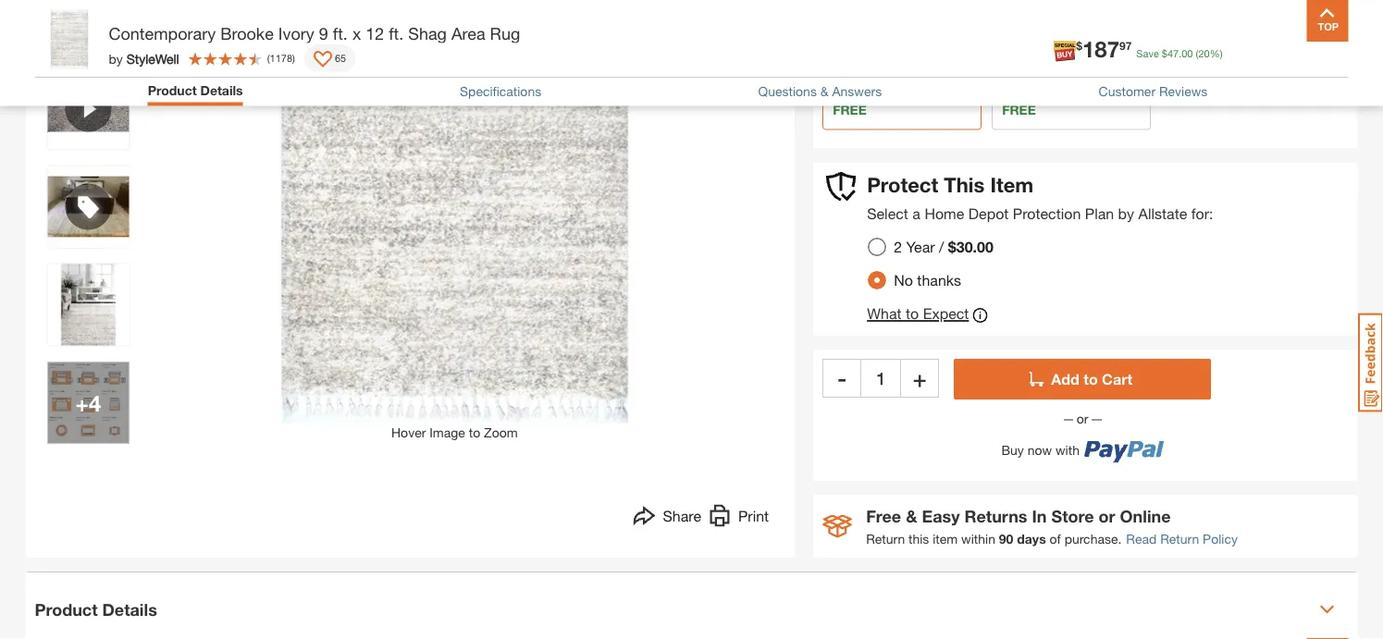 Task type: describe. For each thing, give the bounding box(es) containing it.
ivory
[[278, 23, 314, 43]]

& for questions
[[821, 84, 829, 99]]

0 horizontal spatial (
[[267, 52, 270, 64]]

hover image to zoom
[[391, 425, 518, 440]]

within
[[962, 531, 996, 546]]

hover
[[391, 425, 426, 440]]

delivery
[[1002, 22, 1073, 45]]

area
[[451, 23, 485, 43]]

/
[[939, 238, 944, 256]]

add to cart button
[[954, 359, 1211, 400]]

item
[[990, 172, 1034, 196]]

print
[[738, 507, 769, 524]]

answers
[[832, 84, 882, 99]]

no thanks
[[894, 271, 962, 289]]

questions
[[758, 84, 817, 99]]

caret image
[[1320, 602, 1335, 617]]

no
[[894, 271, 913, 289]]

select
[[867, 205, 909, 222]]

rug
[[490, 23, 520, 43]]

brooke
[[220, 23, 274, 43]]

add
[[1051, 370, 1080, 388]]

%)
[[1210, 47, 1223, 59]]

9
[[319, 23, 328, 43]]

buy now with
[[1002, 442, 1080, 457]]

with
[[1056, 442, 1080, 457]]

year
[[906, 238, 935, 256]]

4
[[89, 389, 101, 416]]

1 available from the left
[[858, 73, 909, 89]]

feedback link image
[[1358, 313, 1383, 413]]

now
[[1028, 442, 1052, 457]]

easy
[[922, 506, 960, 526]]

of
[[1050, 531, 1061, 546]]

1 144 from the left
[[833, 73, 855, 89]]

1 return from the left
[[866, 531, 905, 546]]

policy
[[1203, 531, 1238, 546]]

thanks
[[917, 271, 962, 289]]

print button
[[709, 505, 769, 532]]

- button
[[823, 359, 862, 398]]

save $ 47 . 00 ( 20 %)
[[1137, 47, 1223, 59]]

20
[[1199, 47, 1210, 59]]

2
[[894, 238, 902, 256]]

144 available
[[833, 73, 909, 89]]

days
[[1017, 531, 1046, 546]]

2 return from the left
[[1161, 531, 1199, 546]]

buy now with button
[[954, 428, 1211, 463]]

0 horizontal spatial details
[[102, 599, 157, 619]]

47
[[1168, 47, 1179, 59]]

hover image to zoom button
[[177, 0, 732, 443]]

.
[[1179, 47, 1182, 59]]

ivory stylewell area rugs kkel04a 9012 40.2 image
[[48, 264, 129, 345]]

reviews
[[1159, 84, 1208, 99]]

what to expect
[[867, 305, 969, 322]]

top button
[[1307, 0, 1349, 42]]

available inside delivery friday, dec 8 144 available
[[1028, 73, 1078, 89]]

144 inside delivery friday, dec 8 144 available
[[1002, 73, 1024, 89]]

+ for + 4
[[76, 389, 89, 416]]

6320692539112 image
[[48, 68, 129, 149]]

0 vertical spatial by
[[109, 51, 123, 66]]

read return policy link
[[1126, 529, 1238, 549]]

plan
[[1085, 205, 1114, 222]]

delivery friday, dec 8 144 available
[[1002, 22, 1083, 89]]

share button
[[633, 505, 701, 532]]

option group containing 2 year /
[[861, 230, 1008, 297]]

cart
[[1102, 370, 1133, 388]]

dec
[[1048, 54, 1072, 69]]

$30.00
[[948, 238, 994, 256]]

1178
[[270, 52, 292, 64]]

in
[[1032, 506, 1047, 526]]

read
[[1126, 531, 1157, 546]]

( 1178 )
[[267, 52, 295, 64]]

what to expect button
[[867, 304, 988, 326]]

shag
[[408, 23, 447, 43]]

questions & answers
[[758, 84, 882, 99]]

customer reviews
[[1099, 84, 1208, 99]]

to inside hover image to zoom button
[[469, 425, 480, 440]]

1 ft. from the left
[[333, 23, 348, 43]]

-
[[838, 365, 847, 391]]

1 horizontal spatial product
[[148, 82, 197, 98]]

depot
[[969, 205, 1009, 222]]

)
[[292, 52, 295, 64]]

by inside protect this item select a home depot protection plan by allstate for:
[[1118, 205, 1135, 222]]

image
[[430, 425, 465, 440]]

add to cart
[[1051, 370, 1133, 388]]

free
[[866, 506, 901, 526]]

90
[[999, 531, 1014, 546]]

1 horizontal spatial $
[[1162, 47, 1168, 59]]



Task type: vqa. For each thing, say whether or not it's contained in the screenshot.
+
yes



Task type: locate. For each thing, give the bounding box(es) containing it.
1 vertical spatial product details
[[35, 599, 157, 619]]

this
[[909, 531, 929, 546]]

expect
[[923, 305, 969, 322]]

2 vertical spatial to
[[469, 425, 480, 440]]

1 horizontal spatial (
[[1196, 47, 1199, 59]]

allstate
[[1139, 205, 1188, 222]]

ft. left x
[[333, 23, 348, 43]]

+
[[913, 365, 927, 391], [76, 389, 89, 416]]

to right 'what'
[[906, 305, 919, 322]]

0 horizontal spatial by
[[109, 51, 123, 66]]

protect
[[867, 172, 938, 196]]

contemporary
[[109, 23, 216, 43]]

1 horizontal spatial ft.
[[389, 23, 404, 43]]

1 horizontal spatial 144
[[1002, 73, 1024, 89]]

& up this
[[906, 506, 918, 526]]

1 vertical spatial or
[[1099, 506, 1116, 526]]

$ 187 97
[[1076, 35, 1132, 62]]

ft. right 12
[[389, 23, 404, 43]]

product
[[148, 82, 197, 98], [35, 599, 98, 619]]

1 vertical spatial &
[[906, 506, 918, 526]]

0 vertical spatial &
[[821, 84, 829, 99]]

free down answers
[[833, 102, 867, 117]]

& inside free & easy returns in store or online return this item within 90 days of purchase. read return policy
[[906, 506, 918, 526]]

by stylewell
[[109, 51, 179, 66]]

buy
[[1002, 442, 1024, 457]]

0 vertical spatial to
[[906, 305, 919, 322]]

8
[[1076, 54, 1083, 69]]

by right plan
[[1118, 205, 1135, 222]]

1 horizontal spatial &
[[906, 506, 918, 526]]

returns
[[965, 506, 1028, 526]]

0 horizontal spatial &
[[821, 84, 829, 99]]

None field
[[862, 359, 901, 398]]

free down friday,
[[1002, 102, 1036, 117]]

ivory stylewell area rugs kkel04a 9012 a0.3 image
[[48, 362, 129, 444]]

1 horizontal spatial to
[[906, 305, 919, 322]]

x
[[352, 23, 361, 43]]

1 horizontal spatial details
[[200, 82, 243, 98]]

65
[[335, 52, 346, 64]]

(
[[1196, 47, 1199, 59], [267, 52, 270, 64]]

0 horizontal spatial ft.
[[333, 23, 348, 43]]

ivory stylewell area rugs kkel04a 9012 e1.1 image
[[48, 0, 129, 51]]

to right add
[[1084, 370, 1098, 388]]

0 horizontal spatial $
[[1076, 39, 1083, 52]]

save
[[1137, 47, 1159, 59]]

$ up 8
[[1076, 39, 1083, 52]]

12
[[366, 23, 384, 43]]

return
[[866, 531, 905, 546], [1161, 531, 1199, 546]]

0 vertical spatial product
[[148, 82, 197, 98]]

1 horizontal spatial by
[[1118, 205, 1135, 222]]

1 horizontal spatial free
[[1002, 102, 1036, 117]]

0 horizontal spatial available
[[858, 73, 909, 89]]

zoom
[[484, 425, 518, 440]]

+ 4
[[76, 389, 101, 416]]

1 vertical spatial to
[[1084, 370, 1098, 388]]

0 horizontal spatial or
[[1073, 411, 1092, 426]]

+ for +
[[913, 365, 927, 391]]

$ left .
[[1162, 47, 1168, 59]]

2 144 from the left
[[1002, 73, 1024, 89]]

2 ft. from the left
[[389, 23, 404, 43]]

$ inside '$ 187 97'
[[1076, 39, 1083, 52]]

ivory stylewell area rugs kkel04a 9012 31 hotspot.0 image
[[48, 166, 129, 247]]

specifications button
[[460, 84, 542, 99], [460, 84, 542, 99]]

to left 'zoom'
[[469, 425, 480, 440]]

contemporary brooke ivory 9 ft. x 12 ft. shag area rug
[[109, 23, 520, 43]]

protection
[[1013, 205, 1081, 222]]

details
[[200, 82, 243, 98], [102, 599, 157, 619]]

questions & answers button
[[758, 84, 882, 99], [758, 84, 882, 99]]

to for add
[[1084, 370, 1098, 388]]

+ inside button
[[913, 365, 927, 391]]

0 horizontal spatial free
[[833, 102, 867, 117]]

share
[[663, 507, 701, 524]]

purchase.
[[1065, 531, 1122, 546]]

for:
[[1192, 205, 1214, 222]]

or up purchase.
[[1099, 506, 1116, 526]]

free
[[833, 102, 867, 117], [1002, 102, 1036, 117]]

1 vertical spatial product
[[35, 599, 98, 619]]

1 horizontal spatial or
[[1099, 506, 1116, 526]]

a
[[913, 205, 921, 222]]

available
[[858, 73, 909, 89], [1028, 73, 1078, 89]]

stylewell
[[126, 51, 179, 66]]

0 vertical spatial details
[[200, 82, 243, 98]]

&
[[821, 84, 829, 99], [906, 506, 918, 526]]

2 available from the left
[[1028, 73, 1078, 89]]

97
[[1120, 39, 1132, 52]]

return down free
[[866, 531, 905, 546]]

option group
[[861, 230, 1008, 297]]

144
[[833, 73, 855, 89], [1002, 73, 1024, 89]]

specifications
[[460, 84, 542, 99]]

store
[[1052, 506, 1094, 526]]

1 horizontal spatial return
[[1161, 531, 1199, 546]]

$
[[1076, 39, 1083, 52], [1162, 47, 1168, 59]]

protect this item select a home depot protection plan by allstate for:
[[867, 172, 1214, 222]]

& for free
[[906, 506, 918, 526]]

customer
[[1099, 84, 1156, 99]]

144 right questions
[[833, 73, 855, 89]]

icon image
[[823, 515, 852, 538]]

& left answers
[[821, 84, 829, 99]]

2 free from the left
[[1002, 102, 1036, 117]]

( left ) on the left top of the page
[[267, 52, 270, 64]]

0 vertical spatial product details
[[148, 82, 243, 98]]

to for what
[[906, 305, 919, 322]]

by left stylewell
[[109, 51, 123, 66]]

return right read
[[1161, 531, 1199, 546]]

0 horizontal spatial product
[[35, 599, 98, 619]]

00
[[1182, 47, 1193, 59]]

2 horizontal spatial to
[[1084, 370, 1098, 388]]

0 horizontal spatial +
[[76, 389, 89, 416]]

or up buy now with button
[[1073, 411, 1092, 426]]

144 down friday,
[[1002, 73, 1024, 89]]

0 horizontal spatial to
[[469, 425, 480, 440]]

online
[[1120, 506, 1171, 526]]

product details
[[148, 82, 243, 98], [35, 599, 157, 619]]

2 year / $30.00
[[894, 238, 994, 256]]

0 horizontal spatial 144
[[833, 73, 855, 89]]

( right the "00"
[[1196, 47, 1199, 59]]

this
[[944, 172, 985, 196]]

0 horizontal spatial return
[[866, 531, 905, 546]]

1 free from the left
[[833, 102, 867, 117]]

friday,
[[1002, 54, 1044, 69]]

customer reviews button
[[1099, 84, 1208, 99], [1099, 84, 1208, 99]]

65 button
[[304, 44, 355, 72]]

display image
[[314, 51, 332, 69]]

item
[[933, 531, 958, 546]]

product image image
[[39, 9, 99, 69]]

home
[[925, 205, 965, 222]]

1 horizontal spatial available
[[1028, 73, 1078, 89]]

0 vertical spatial or
[[1073, 411, 1092, 426]]

to inside add to cart button
[[1084, 370, 1098, 388]]

to inside "what to expect" button
[[906, 305, 919, 322]]

187
[[1083, 35, 1120, 62]]

what
[[867, 305, 902, 322]]

1 vertical spatial by
[[1118, 205, 1135, 222]]

1 horizontal spatial +
[[913, 365, 927, 391]]

or inside free & easy returns in store or online return this item within 90 days of purchase. read return policy
[[1099, 506, 1116, 526]]

1 vertical spatial details
[[102, 599, 157, 619]]

+ button
[[901, 359, 939, 398]]



